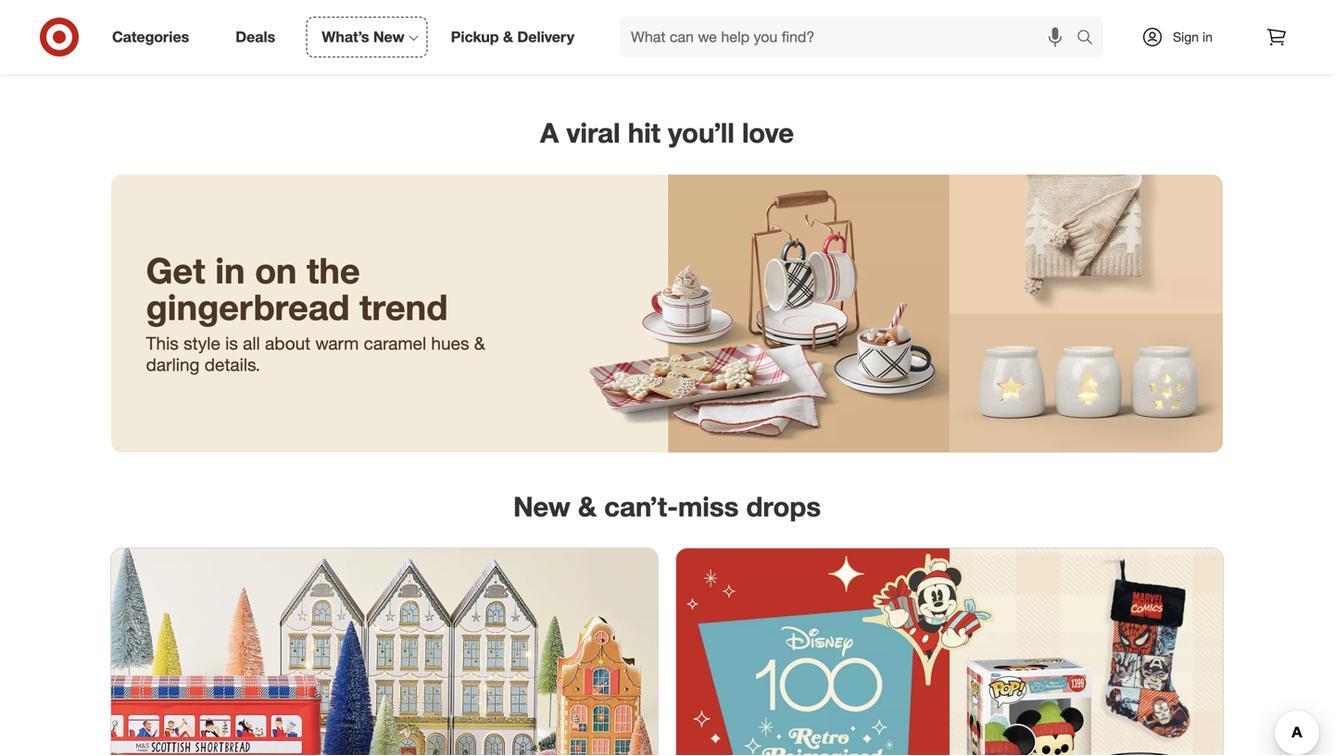 Task type: vqa. For each thing, say whether or not it's contained in the screenshot.
the bottommost AirPods
no



Task type: locate. For each thing, give the bounding box(es) containing it.
in
[[1203, 29, 1213, 45], [215, 249, 245, 292]]

1 horizontal spatial &
[[503, 28, 514, 46]]

new inside pets' new arrivals
[[1105, 54, 1131, 70]]

2 horizontal spatial &
[[578, 490, 597, 523]]

sign in
[[1174, 29, 1213, 45]]

& inside get in on the gingerbread trend this style is all about warm caramel hues & darling details.
[[474, 333, 486, 354]]

a
[[540, 116, 559, 149]]

1 horizontal spatial in
[[1203, 29, 1213, 45]]

caramel
[[364, 333, 427, 354]]

in right sign
[[1203, 29, 1213, 45]]

in for sign
[[1203, 29, 1213, 45]]

1 vertical spatial in
[[215, 249, 245, 292]]

sign
[[1174, 29, 1200, 45]]

what's new
[[322, 28, 405, 46]]

1 arrivals from the left
[[377, 54, 420, 70]]

& right hues
[[474, 333, 486, 354]]

& left can't-
[[578, 490, 597, 523]]

4 arrivals from the left
[[1135, 54, 1177, 70]]

arrivals inside personal care new arrivals
[[377, 54, 420, 70]]

pickup & delivery link
[[435, 17, 598, 57]]

pets'
[[1127, 35, 1155, 52]]

only at target image
[[677, 549, 1224, 756]]

sign in link
[[1126, 17, 1242, 57]]

in left on at the top of page
[[215, 249, 245, 292]]

shoes link
[[478, 0, 667, 71]]

0 horizontal spatial &
[[474, 333, 486, 354]]

personal
[[342, 35, 393, 52]]

details.
[[205, 354, 260, 375]]

arrivals
[[377, 54, 420, 70], [756, 54, 799, 70], [945, 54, 988, 70], [1135, 54, 1177, 70]]

is
[[225, 333, 238, 354]]

categories link
[[96, 17, 213, 57]]

2 vertical spatial &
[[578, 490, 597, 523]]

new
[[373, 28, 405, 46], [347, 54, 373, 70], [726, 54, 752, 70], [915, 54, 942, 70], [1105, 54, 1131, 70], [514, 490, 571, 523]]

0 horizontal spatial in
[[215, 249, 245, 292]]

in inside sign in link
[[1203, 29, 1213, 45]]

& right pickup
[[503, 28, 514, 46]]

get in on the gingerbread trend this style is all about warm caramel hues & darling details.
[[146, 249, 486, 375]]

&
[[503, 28, 514, 46], [474, 333, 486, 354], [578, 490, 597, 523]]

0 vertical spatial &
[[503, 28, 514, 46]]

3 arrivals from the left
[[945, 54, 988, 70]]

arrivals inside toys new arrivals
[[756, 54, 799, 70]]

new arrivals link
[[857, 0, 1046, 71]]

toys new arrivals
[[726, 35, 799, 70]]

search
[[1069, 30, 1113, 48]]

1 vertical spatial &
[[474, 333, 486, 354]]

darling
[[146, 354, 200, 375]]

new & can't-miss drops
[[514, 490, 821, 523]]

toys
[[749, 35, 775, 52]]

in inside get in on the gingerbread trend this style is all about warm caramel hues & darling details.
[[215, 249, 245, 292]]

hues
[[431, 333, 470, 354]]

about
[[265, 333, 311, 354]]

0 vertical spatial in
[[1203, 29, 1213, 45]]

trend
[[360, 286, 448, 329]]

2 arrivals from the left
[[756, 54, 799, 70]]



Task type: describe. For each thing, give the bounding box(es) containing it.
drops
[[747, 490, 821, 523]]

on
[[255, 249, 297, 292]]

& for pickup
[[503, 28, 514, 46]]

can't-
[[605, 490, 679, 523]]

pets' new arrivals
[[1105, 35, 1177, 70]]

What can we help you find? suggestions appear below search field
[[620, 17, 1082, 57]]

the
[[307, 249, 360, 292]]

pickup
[[451, 28, 499, 46]]

get
[[146, 249, 205, 292]]

style
[[184, 333, 221, 354]]

delivery
[[518, 28, 575, 46]]

miss
[[679, 490, 739, 523]]

shoes
[[554, 35, 591, 52]]

what's
[[322, 28, 369, 46]]

deals
[[236, 28, 276, 46]]

warm
[[316, 333, 359, 354]]

in for get
[[215, 249, 245, 292]]

new inside toys new arrivals
[[726, 54, 752, 70]]

love
[[743, 116, 795, 149]]

personal care new arrivals
[[342, 35, 424, 70]]

care
[[397, 35, 424, 52]]

new arrivals
[[915, 54, 988, 70]]

gingerbread
[[146, 286, 350, 329]]

you'll
[[669, 116, 735, 149]]

& for new
[[578, 490, 597, 523]]

new inside personal care new arrivals
[[347, 54, 373, 70]]

viral
[[567, 116, 621, 149]]

a viral hit you'll love
[[540, 116, 795, 149]]

deals link
[[220, 17, 299, 57]]

hit
[[628, 116, 661, 149]]

men's link
[[99, 0, 289, 71]]

search button
[[1069, 17, 1113, 61]]

this
[[146, 333, 179, 354]]

all
[[243, 333, 260, 354]]

arrivals inside pets' new arrivals
[[1135, 54, 1177, 70]]

what's new link
[[306, 17, 428, 57]]

men's
[[177, 35, 211, 52]]

pickup & delivery
[[451, 28, 575, 46]]

categories
[[112, 28, 189, 46]]



